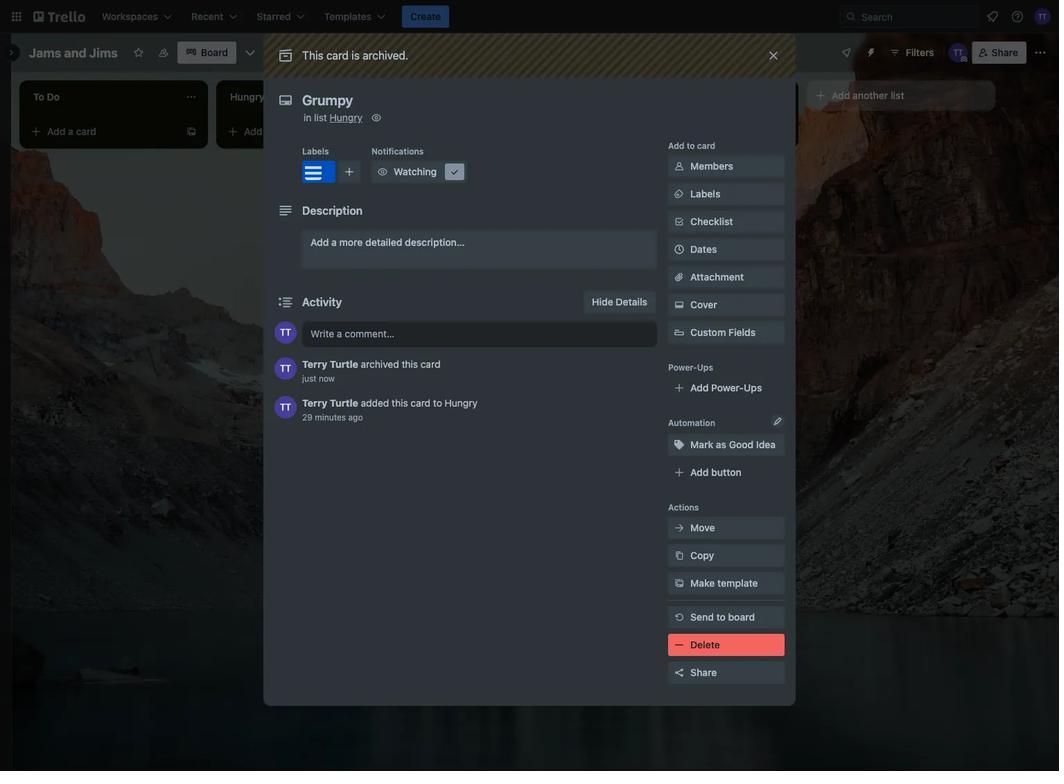 Task type: locate. For each thing, give the bounding box(es) containing it.
move link
[[668, 517, 785, 539]]

custom fields
[[691, 327, 756, 338]]

terry inside terry turtle added this card to hungry 29 minutes ago
[[302, 398, 328, 409]]

list
[[891, 90, 905, 101], [314, 112, 327, 123]]

dates button
[[668, 239, 785, 261]]

1 horizontal spatial create from template… image
[[383, 126, 394, 137]]

and
[[64, 45, 86, 60]]

share left the 'show menu' icon
[[992, 47, 1019, 58]]

1 terry from the top
[[302, 359, 328, 370]]

2 horizontal spatial a
[[332, 237, 337, 248]]

sm image inside checklist link
[[673, 215, 686, 229]]

0 vertical spatial share button
[[973, 42, 1027, 64]]

add a card button for second "create from template…" icon from the right
[[222, 121, 377, 143]]

terry turtle (terryturtle) image
[[275, 358, 297, 380]]

ups down fields
[[744, 382, 762, 394]]

0 horizontal spatial add a card button
[[25, 121, 180, 143]]

0 horizontal spatial labels
[[302, 146, 329, 156]]

board
[[728, 612, 755, 623]]

filters
[[906, 47, 934, 58]]

terry turtle added this card to hungry 29 minutes ago
[[302, 398, 478, 422]]

share button down "0 notifications" image
[[973, 42, 1027, 64]]

sm image down actions
[[673, 521, 686, 535]]

add a card button
[[25, 121, 180, 143], [222, 121, 377, 143]]

turtle up now
[[330, 359, 358, 370]]

ups
[[697, 363, 713, 372], [744, 382, 762, 394]]

29 minutes ago link
[[302, 413, 363, 422]]

sm image left mark
[[673, 438, 686, 452]]

0 horizontal spatial add a card
[[47, 126, 96, 137]]

to inside terry turtle added this card to hungry 29 minutes ago
[[433, 398, 442, 409]]

1 add a card button from the left
[[25, 121, 180, 143]]

in
[[304, 112, 312, 123]]

this inside terry turtle archived this card just now
[[402, 359, 418, 370]]

sm image
[[370, 111, 383, 125], [673, 159, 686, 173], [673, 215, 686, 229], [673, 298, 686, 312], [673, 438, 686, 452], [673, 639, 686, 652]]

1 horizontal spatial a
[[265, 126, 270, 137]]

2 horizontal spatial to
[[717, 612, 726, 623]]

1 horizontal spatial list
[[891, 90, 905, 101]]

labels link
[[668, 183, 785, 205]]

just now link
[[302, 374, 335, 383]]

sm image inside copy link
[[673, 549, 686, 563]]

1 horizontal spatial power-
[[711, 382, 744, 394]]

sm image inside move "link"
[[673, 521, 686, 535]]

sm image down the add to card
[[673, 159, 686, 173]]

sm image left send
[[673, 611, 686, 625]]

terry up just now link at the top
[[302, 359, 328, 370]]

add button button
[[668, 462, 785, 484]]

share down delete
[[691, 667, 717, 679]]

0 vertical spatial share
[[992, 47, 1019, 58]]

hungry inside terry turtle added this card to hungry 29 minutes ago
[[445, 398, 478, 409]]

add a more detailed description…
[[311, 237, 465, 248]]

this right the added
[[392, 398, 408, 409]]

1 turtle from the top
[[330, 359, 358, 370]]

this inside terry turtle added this card to hungry 29 minutes ago
[[392, 398, 408, 409]]

this for archived
[[402, 359, 418, 370]]

1 vertical spatial share
[[691, 667, 717, 679]]

card inside terry turtle archived this card just now
[[421, 359, 441, 370]]

power- down power-ups
[[711, 382, 744, 394]]

0 vertical spatial list
[[891, 90, 905, 101]]

0 horizontal spatial list
[[314, 112, 327, 123]]

0 horizontal spatial create from template… image
[[186, 126, 197, 137]]

sm image inside 'members' link
[[673, 159, 686, 173]]

0 horizontal spatial share button
[[668, 662, 785, 684]]

0 horizontal spatial share
[[691, 667, 717, 679]]

0 horizontal spatial a
[[68, 126, 73, 137]]

this
[[302, 49, 324, 62]]

attachment button
[[668, 266, 785, 288]]

labels up the color: blue, title: none icon in the left top of the page
[[302, 146, 329, 156]]

None text field
[[295, 87, 753, 112]]

to right the added
[[433, 398, 442, 409]]

1 horizontal spatial to
[[687, 141, 695, 150]]

sm image inside send to board link
[[673, 611, 686, 625]]

board link
[[177, 42, 236, 64]]

terry
[[302, 359, 328, 370], [302, 398, 328, 409]]

29
[[302, 413, 313, 422]]

Write a comment text field
[[302, 322, 657, 347]]

1 create from template… image from the left
[[186, 126, 197, 137]]

sm image for delete
[[673, 639, 686, 652]]

sm image
[[376, 165, 390, 179], [448, 165, 462, 179], [673, 187, 686, 201], [673, 521, 686, 535], [673, 549, 686, 563], [673, 577, 686, 591], [673, 611, 686, 625]]

color: blue, title: none image
[[302, 161, 336, 183]]

add
[[832, 90, 850, 101], [47, 126, 65, 137], [244, 126, 262, 137], [668, 141, 685, 150], [311, 237, 329, 248], [691, 382, 709, 394], [691, 467, 709, 478]]

0 vertical spatial terry
[[302, 359, 328, 370]]

this
[[402, 359, 418, 370], [392, 398, 408, 409]]

1 vertical spatial turtle
[[330, 398, 358, 409]]

make
[[691, 578, 715, 589]]

description
[[302, 204, 363, 217]]

labels up checklist on the top of page
[[691, 188, 721, 200]]

this card is archived.
[[302, 49, 409, 62]]

1 horizontal spatial add a card
[[244, 126, 293, 137]]

1 vertical spatial hungry
[[445, 398, 478, 409]]

to up members
[[687, 141, 695, 150]]

1 horizontal spatial share button
[[973, 42, 1027, 64]]

0 horizontal spatial power-
[[668, 363, 697, 372]]

share button down delete link
[[668, 662, 785, 684]]

terry inside terry turtle archived this card just now
[[302, 359, 328, 370]]

added
[[361, 398, 389, 409]]

copy
[[691, 550, 714, 562]]

sm image inside cover "link"
[[673, 298, 686, 312]]

sm image inside delete link
[[673, 639, 686, 652]]

turtle inside terry turtle archived this card just now
[[330, 359, 358, 370]]

sm image left make
[[673, 577, 686, 591]]

sm image down the add to card
[[673, 187, 686, 201]]

open information menu image
[[1011, 10, 1025, 24]]

sm image left copy
[[673, 549, 686, 563]]

sm image for make template
[[673, 577, 686, 591]]

share button
[[973, 42, 1027, 64], [668, 662, 785, 684]]

0 horizontal spatial hungry
[[330, 112, 363, 123]]

0 vertical spatial turtle
[[330, 359, 358, 370]]

button
[[711, 467, 742, 478]]

list right another
[[891, 90, 905, 101]]

sm image inside make template link
[[673, 577, 686, 591]]

1 vertical spatial share button
[[668, 662, 785, 684]]

1 vertical spatial list
[[314, 112, 327, 123]]

detailed
[[365, 237, 402, 248]]

1 horizontal spatial hungry
[[445, 398, 478, 409]]

delete link
[[668, 634, 785, 657]]

terry up 29
[[302, 398, 328, 409]]

1 horizontal spatial add a card button
[[222, 121, 377, 143]]

list right in
[[314, 112, 327, 123]]

1 horizontal spatial labels
[[691, 188, 721, 200]]

checklist link
[[668, 211, 785, 233]]

ups up add power-ups
[[697, 363, 713, 372]]

1 add a card from the left
[[47, 126, 96, 137]]

idea
[[756, 439, 776, 451]]

sm image down notifications
[[376, 165, 390, 179]]

turtle for added this card to hungry
[[330, 398, 358, 409]]

add a card
[[47, 126, 96, 137], [244, 126, 293, 137]]

terry turtle (terryturtle) image right open information menu "image"
[[1034, 8, 1051, 25]]

is
[[352, 49, 360, 62]]

activity
[[302, 296, 342, 309]]

sm image right watching
[[448, 165, 462, 179]]

watching
[[394, 166, 437, 178]]

0 vertical spatial this
[[402, 359, 418, 370]]

description…
[[405, 237, 465, 248]]

this right archived
[[402, 359, 418, 370]]

sm image left cover
[[673, 298, 686, 312]]

2 vertical spatial to
[[717, 612, 726, 623]]

power- down custom
[[668, 363, 697, 372]]

sm image left delete
[[673, 639, 686, 652]]

to for send
[[717, 612, 726, 623]]

2 add a card button from the left
[[222, 121, 377, 143]]

terry turtle (terryturtle) image up terry turtle (terryturtle) image
[[275, 322, 297, 344]]

hungry
[[330, 112, 363, 123], [445, 398, 478, 409]]

0 vertical spatial ups
[[697, 363, 713, 372]]

labels
[[302, 146, 329, 156], [691, 188, 721, 200]]

2 terry from the top
[[302, 398, 328, 409]]

2 horizontal spatial create from template… image
[[777, 126, 788, 137]]

terry for archived this card
[[302, 359, 328, 370]]

cover
[[691, 299, 717, 311]]

power-
[[668, 363, 697, 372], [711, 382, 744, 394]]

add inside 'link'
[[691, 382, 709, 394]]

turtle inside terry turtle added this card to hungry 29 minutes ago
[[330, 398, 358, 409]]

in list hungry
[[304, 112, 363, 123]]

1 vertical spatial power-
[[711, 382, 744, 394]]

1 vertical spatial labels
[[691, 188, 721, 200]]

1 vertical spatial ups
[[744, 382, 762, 394]]

0 vertical spatial to
[[687, 141, 695, 150]]

0 horizontal spatial to
[[433, 398, 442, 409]]

sm image left checklist on the top of page
[[673, 215, 686, 229]]

1 horizontal spatial share
[[992, 47, 1019, 58]]

minutes
[[315, 413, 346, 422]]

0 notifications image
[[985, 8, 1001, 25]]

0 vertical spatial hungry
[[330, 112, 363, 123]]

create from template… image
[[186, 126, 197, 137], [383, 126, 394, 137], [777, 126, 788, 137]]

mark as good idea
[[691, 439, 776, 451]]

good
[[729, 439, 754, 451]]

sm image for move
[[673, 521, 686, 535]]

attachment
[[691, 271, 744, 283]]

now
[[319, 374, 335, 383]]

turtle up the 29 minutes ago link
[[330, 398, 358, 409]]

1 horizontal spatial ups
[[744, 382, 762, 394]]

1 vertical spatial this
[[392, 398, 408, 409]]

add button
[[691, 467, 742, 478]]

share
[[992, 47, 1019, 58], [691, 667, 717, 679]]

send to board
[[691, 612, 755, 623]]

sm image for labels
[[673, 187, 686, 201]]

2 add a card from the left
[[244, 126, 293, 137]]

terry turtle (terryturtle) image
[[1034, 8, 1051, 25], [949, 43, 968, 62], [275, 322, 297, 344], [275, 397, 297, 419]]

to
[[687, 141, 695, 150], [433, 398, 442, 409], [717, 612, 726, 623]]

2 turtle from the top
[[330, 398, 358, 409]]

sm image inside labels link
[[673, 187, 686, 201]]

power-ups
[[668, 363, 713, 372]]

add a more detailed description… link
[[302, 230, 657, 269]]

board
[[201, 47, 228, 58]]

to right send
[[717, 612, 726, 623]]

1 vertical spatial terry
[[302, 398, 328, 409]]

1 vertical spatial to
[[433, 398, 442, 409]]

sm image inside mark as good idea button
[[673, 438, 686, 452]]

0 vertical spatial labels
[[302, 146, 329, 156]]

star or unstar board image
[[133, 47, 144, 58]]



Task type: describe. For each thing, give the bounding box(es) containing it.
this for added
[[392, 398, 408, 409]]

power ups image
[[841, 47, 852, 58]]

custom fields button
[[668, 326, 785, 340]]

copy link
[[668, 545, 785, 567]]

archived.
[[363, 49, 409, 62]]

automation image
[[860, 42, 880, 61]]

ago
[[348, 413, 363, 422]]

card inside terry turtle added this card to hungry 29 minutes ago
[[411, 398, 431, 409]]

hide
[[592, 296, 613, 308]]

dates
[[691, 244, 717, 255]]

checklist
[[691, 216, 733, 227]]

move
[[691, 522, 715, 534]]

0 horizontal spatial ups
[[697, 363, 713, 372]]

watching button
[[372, 161, 467, 183]]

list inside button
[[891, 90, 905, 101]]

more
[[339, 237, 363, 248]]

sm image for watching
[[376, 165, 390, 179]]

fields
[[729, 327, 756, 338]]

add another list
[[832, 90, 905, 101]]

another
[[853, 90, 888, 101]]

hungry link
[[330, 112, 363, 123]]

terry turtle (terryturtle) image inside primary element
[[1034, 8, 1051, 25]]

make template
[[691, 578, 758, 589]]

add power-ups link
[[668, 377, 785, 399]]

primary element
[[0, 0, 1059, 33]]

as
[[716, 439, 727, 451]]

show menu image
[[1034, 46, 1048, 60]]

2 create from template… image from the left
[[383, 126, 394, 137]]

sm image for send to board
[[673, 611, 686, 625]]

a inside add a more detailed description… "link"
[[332, 237, 337, 248]]

terry turtle (terryturtle) image right the filters
[[949, 43, 968, 62]]

add to card
[[668, 141, 716, 150]]

add power-ups
[[691, 382, 762, 394]]

switch to… image
[[10, 10, 24, 24]]

members link
[[668, 155, 785, 178]]

jims
[[89, 45, 118, 60]]

sm image right hungry link
[[370, 111, 383, 125]]

sm image for cover
[[673, 298, 686, 312]]

sm image for copy
[[673, 549, 686, 563]]

terry turtle archived this card just now
[[302, 359, 441, 383]]

add inside "link"
[[311, 237, 329, 248]]

search image
[[846, 11, 857, 22]]

details
[[616, 296, 648, 308]]

custom
[[691, 327, 726, 338]]

terry for added this card to hungry
[[302, 398, 328, 409]]

ups inside 'link'
[[744, 382, 762, 394]]

share for 'share' button to the top
[[992, 47, 1019, 58]]

to for add
[[687, 141, 695, 150]]

sm image for members
[[673, 159, 686, 173]]

filters button
[[885, 42, 939, 64]]

template
[[718, 578, 758, 589]]

Search field
[[857, 6, 978, 27]]

hide details
[[592, 296, 648, 308]]

share for the left 'share' button
[[691, 667, 717, 679]]

a for add a card button for 3rd "create from template…" icon from the right
[[68, 126, 73, 137]]

create
[[410, 11, 441, 22]]

mark as good idea button
[[668, 434, 785, 456]]

sm image for checklist
[[673, 215, 686, 229]]

power- inside 'link'
[[711, 382, 744, 394]]

add another list button
[[807, 80, 996, 111]]

just
[[302, 374, 317, 383]]

workspace visible image
[[158, 47, 169, 58]]

terry turtle (terryturtle) image left 29
[[275, 397, 297, 419]]

create button
[[402, 6, 449, 28]]

Board name text field
[[22, 42, 125, 64]]

turtle for archived this card
[[330, 359, 358, 370]]

members
[[691, 161, 734, 172]]

0 vertical spatial power-
[[668, 363, 697, 372]]

delete
[[691, 640, 720, 651]]

jams and jims
[[29, 45, 118, 60]]

notifications
[[372, 146, 424, 156]]

send
[[691, 612, 714, 623]]

customize views image
[[243, 46, 257, 60]]

archived
[[361, 359, 399, 370]]

hide details link
[[584, 291, 656, 313]]

a for add a card button for second "create from template…" icon from the right
[[265, 126, 270, 137]]

add a card button for 3rd "create from template…" icon from the right
[[25, 121, 180, 143]]

cover link
[[668, 294, 785, 316]]

actions
[[668, 503, 699, 512]]

send to board link
[[668, 607, 785, 629]]

3 create from template… image from the left
[[777, 126, 788, 137]]

automation
[[668, 418, 716, 428]]

make template link
[[668, 573, 785, 595]]

mark
[[691, 439, 714, 451]]

jams
[[29, 45, 61, 60]]



Task type: vqa. For each thing, say whether or not it's contained in the screenshot.
mark as good idea button
yes



